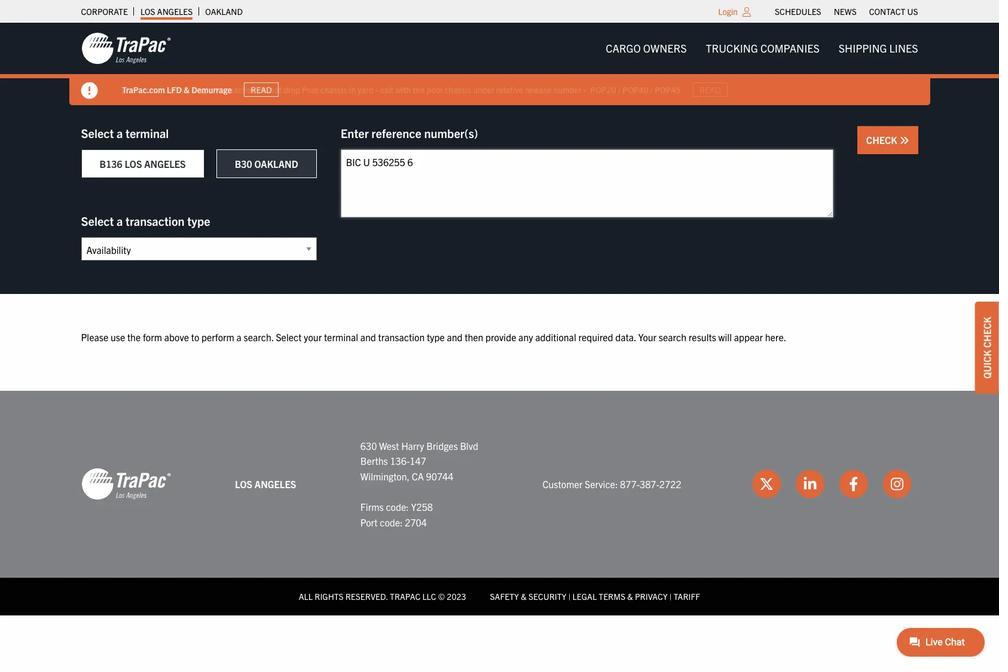 Task type: locate. For each thing, give the bounding box(es) containing it.
1 horizontal spatial los angeles
[[235, 478, 296, 490]]

service:
[[585, 478, 618, 490]]

read for trapac.com lfd & demurrage
[[251, 84, 272, 95]]

1 vertical spatial the
[[127, 332, 141, 343]]

0 horizontal spatial /
[[619, 84, 621, 95]]

the right use on the left of page
[[127, 332, 141, 343]]

menu bar containing schedules
[[769, 3, 925, 20]]

chassis left under
[[445, 84, 471, 95]]

schedules
[[776, 6, 822, 17]]

with
[[168, 84, 184, 95], [396, 84, 411, 95]]

search
[[659, 332, 687, 343]]

0 vertical spatial transaction
[[215, 84, 256, 95]]

0 vertical spatial los
[[141, 6, 155, 17]]

corporate link
[[81, 3, 128, 20]]

b30
[[235, 158, 252, 170]]

and left then
[[447, 332, 463, 343]]

0 horizontal spatial read
[[251, 84, 272, 95]]

2 los angeles image from the top
[[81, 468, 171, 502]]

1 vertical spatial select
[[81, 214, 114, 229]]

1 pool from the left
[[122, 84, 138, 95]]

2 horizontal spatial transaction
[[378, 332, 425, 343]]

1 horizontal spatial the
[[413, 84, 425, 95]]

read link
[[244, 82, 279, 97], [693, 82, 728, 97]]

shipping lines
[[839, 41, 919, 55]]

2 horizontal spatial chassis
[[445, 84, 471, 95]]

oakland right los angeles link
[[205, 6, 243, 17]]

1 and from the left
[[361, 332, 376, 343]]

trucking
[[706, 41, 759, 55]]

type
[[187, 214, 210, 229], [427, 332, 445, 343]]

1 horizontal spatial type
[[427, 332, 445, 343]]

the right the exit
[[413, 84, 425, 95]]

footer
[[0, 391, 1000, 616]]

will
[[719, 332, 732, 343]]

your
[[639, 332, 657, 343]]

1 horizontal spatial read
[[700, 84, 721, 95]]

read link right pop45
[[693, 82, 728, 97]]

1 horizontal spatial |
[[670, 592, 672, 603]]

2 vertical spatial los
[[235, 478, 253, 490]]

terminal right your
[[324, 332, 358, 343]]

1 vertical spatial code:
[[380, 517, 403, 529]]

menu bar containing cargo owners
[[597, 36, 928, 61]]

0 horizontal spatial -
[[376, 84, 378, 95]]

1 vertical spatial los angeles
[[235, 478, 296, 490]]

0 horizontal spatial |
[[569, 592, 571, 603]]

corporate
[[81, 6, 128, 17]]

code: up 2704
[[386, 501, 409, 513]]

terminal
[[126, 126, 169, 141], [324, 332, 358, 343]]

chassis left in
[[320, 84, 347, 95]]

a down b136
[[117, 214, 123, 229]]

solid image
[[900, 136, 910, 145]]

pool
[[302, 84, 318, 95]]

customer service: 877-387-2722
[[543, 478, 682, 490]]

trucking companies
[[706, 41, 820, 55]]

0 vertical spatial los angeles
[[141, 6, 193, 17]]

2 and from the left
[[447, 332, 463, 343]]

0 vertical spatial oakland
[[205, 6, 243, 17]]

chassis left lfd on the left top
[[140, 84, 166, 95]]

select down b136
[[81, 214, 114, 229]]

2 vertical spatial angeles
[[255, 478, 296, 490]]

pool up "number(s)"
[[427, 84, 443, 95]]

&
[[184, 84, 189, 95], [521, 592, 527, 603], [628, 592, 634, 603]]

banner
[[0, 23, 1000, 105]]

0 horizontal spatial check
[[867, 134, 900, 146]]

please use the form above to perform a search. select your terminal and transaction type and then provide any additional required data. your search results will appear here.
[[81, 332, 787, 343]]

check
[[867, 134, 900, 146], [982, 317, 994, 348]]

& right safety
[[521, 592, 527, 603]]

0 horizontal spatial los angeles
[[141, 6, 193, 17]]

select
[[81, 126, 114, 141], [81, 214, 114, 229], [276, 332, 302, 343]]

90744
[[426, 471, 454, 483]]

select for select a transaction type
[[81, 214, 114, 229]]

privacy
[[635, 592, 668, 603]]

1 with from the left
[[168, 84, 184, 95]]

cargo owners link
[[597, 36, 697, 61]]

1 horizontal spatial /
[[651, 84, 653, 95]]

1 horizontal spatial check
[[982, 317, 994, 348]]

select left your
[[276, 332, 302, 343]]

1 horizontal spatial oakland
[[255, 158, 298, 170]]

1 vertical spatial transaction
[[126, 214, 185, 229]]

| left 'legal' at bottom right
[[569, 592, 571, 603]]

ca
[[412, 471, 424, 483]]

0 vertical spatial code:
[[386, 501, 409, 513]]

select a transaction type
[[81, 214, 210, 229]]

los angeles inside footer
[[235, 478, 296, 490]]

1 vertical spatial los angeles image
[[81, 468, 171, 502]]

tariff
[[674, 592, 701, 603]]

0 vertical spatial angeles
[[157, 6, 193, 17]]

number
[[554, 84, 582, 95]]

select up b136
[[81, 126, 114, 141]]

menu bar
[[769, 3, 925, 20], [597, 36, 928, 61]]

terminal up b136 los angeles
[[126, 126, 169, 141]]

147
[[410, 455, 427, 467]]

read link for trapac.com lfd & demurrage
[[244, 82, 279, 97]]

demurrage
[[191, 84, 232, 95]]

630 west harry bridges blvd berths 136-147 wilmington, ca 90744
[[361, 440, 479, 483]]

1 vertical spatial menu bar
[[597, 36, 928, 61]]

los angeles image
[[81, 32, 171, 65], [81, 468, 171, 502]]

light image
[[743, 7, 752, 17]]

oakland right b30
[[255, 158, 298, 170]]

1 horizontal spatial &
[[521, 592, 527, 603]]

firms code:  y258 port code:  2704
[[361, 501, 433, 529]]

2 read from the left
[[700, 84, 721, 95]]

with left single
[[168, 84, 184, 95]]

blvd
[[460, 440, 479, 452]]

0 vertical spatial menu bar
[[769, 3, 925, 20]]

los angeles image inside footer
[[81, 468, 171, 502]]

0 horizontal spatial read link
[[244, 82, 279, 97]]

quick check
[[982, 317, 994, 379]]

data.
[[616, 332, 637, 343]]

| left tariff link on the bottom right
[[670, 592, 672, 603]]

read
[[251, 84, 272, 95], [700, 84, 721, 95]]

- right 'number'
[[584, 84, 587, 95]]

1 vertical spatial type
[[427, 332, 445, 343]]

0 horizontal spatial type
[[187, 214, 210, 229]]

enter
[[341, 126, 369, 141]]

exit
[[380, 84, 394, 95]]

0 vertical spatial check
[[867, 134, 900, 146]]

read left drop
[[251, 84, 272, 95]]

oakland
[[205, 6, 243, 17], [255, 158, 298, 170]]

customer
[[543, 478, 583, 490]]

read link for pool chassis with a single transaction  do not drop pool chassis in yard -  exit with the pool chassis under relative release number -  pop20 / pop40 / pop45
[[693, 82, 728, 97]]

0 horizontal spatial &
[[184, 84, 189, 95]]

pool chassis with a single transaction  do not drop pool chassis in yard -  exit with the pool chassis under relative release number -  pop20 / pop40 / pop45
[[122, 84, 681, 95]]

los angeles link
[[141, 3, 193, 20]]

chassis
[[140, 84, 166, 95], [320, 84, 347, 95], [445, 84, 471, 95]]

0 horizontal spatial chassis
[[140, 84, 166, 95]]

pop20
[[591, 84, 617, 95]]

- left the exit
[[376, 84, 378, 95]]

relative
[[497, 84, 524, 95]]

1 - from the left
[[376, 84, 378, 95]]

los
[[141, 6, 155, 17], [125, 158, 142, 170], [235, 478, 253, 490]]

login
[[719, 6, 738, 17]]

appear
[[735, 332, 764, 343]]

shipping lines link
[[830, 36, 928, 61]]

los angeles
[[141, 6, 193, 17], [235, 478, 296, 490]]

pop45
[[655, 84, 681, 95]]

387-
[[640, 478, 660, 490]]

and right your
[[361, 332, 376, 343]]

0 horizontal spatial and
[[361, 332, 376, 343]]

& right "terms"
[[628, 592, 634, 603]]

1 horizontal spatial read link
[[693, 82, 728, 97]]

2 read link from the left
[[693, 82, 728, 97]]

1 horizontal spatial terminal
[[324, 332, 358, 343]]

here.
[[766, 332, 787, 343]]

1 horizontal spatial and
[[447, 332, 463, 343]]

trapac.com
[[122, 84, 165, 95]]

0 vertical spatial select
[[81, 126, 114, 141]]

select for select a terminal
[[81, 126, 114, 141]]

/ left pop45
[[651, 84, 653, 95]]

read right pop45
[[700, 84, 721, 95]]

0 vertical spatial type
[[187, 214, 210, 229]]

schedules link
[[776, 3, 822, 20]]

0 horizontal spatial pool
[[122, 84, 138, 95]]

pop40
[[623, 84, 649, 95]]

with right the exit
[[396, 84, 411, 95]]

2 vertical spatial transaction
[[378, 332, 425, 343]]

1 read link from the left
[[244, 82, 279, 97]]

news
[[835, 6, 857, 17]]

berths
[[361, 455, 388, 467]]

0 horizontal spatial the
[[127, 332, 141, 343]]

0 vertical spatial los angeles image
[[81, 32, 171, 65]]

pool right solid image
[[122, 84, 138, 95]]

quick
[[982, 350, 994, 379]]

1 horizontal spatial with
[[396, 84, 411, 95]]

menu bar up shipping
[[769, 3, 925, 20]]

additional
[[536, 332, 577, 343]]

quick check link
[[976, 302, 1000, 394]]

code: right port
[[380, 517, 403, 529]]

angeles
[[157, 6, 193, 17], [144, 158, 186, 170], [255, 478, 296, 490]]

b30 oakland
[[235, 158, 298, 170]]

menu bar down the light image
[[597, 36, 928, 61]]

1 horizontal spatial -
[[584, 84, 587, 95]]

to
[[191, 332, 199, 343]]

1 horizontal spatial chassis
[[320, 84, 347, 95]]

0 vertical spatial terminal
[[126, 126, 169, 141]]

2704
[[405, 517, 427, 529]]

solid image
[[81, 83, 98, 99]]

1 | from the left
[[569, 592, 571, 603]]

a
[[186, 84, 190, 95], [117, 126, 123, 141], [117, 214, 123, 229], [237, 332, 242, 343]]

1 horizontal spatial pool
[[427, 84, 443, 95]]

/ left pop40
[[619, 84, 621, 95]]

1 read from the left
[[251, 84, 272, 95]]

perform
[[202, 332, 234, 343]]

-
[[376, 84, 378, 95], [584, 84, 587, 95]]

0 horizontal spatial with
[[168, 84, 184, 95]]

los inside footer
[[235, 478, 253, 490]]

/
[[619, 84, 621, 95], [651, 84, 653, 95]]

read link left drop
[[244, 82, 279, 97]]

2 | from the left
[[670, 592, 672, 603]]

& right lfd on the left top
[[184, 84, 189, 95]]

cargo owners
[[606, 41, 687, 55]]

1 horizontal spatial transaction
[[215, 84, 256, 95]]

2 vertical spatial select
[[276, 332, 302, 343]]



Task type: vqa. For each thing, say whether or not it's contained in the screenshot.
Berths
yes



Task type: describe. For each thing, give the bounding box(es) containing it.
results
[[689, 332, 717, 343]]

trapac.com lfd & demurrage
[[122, 84, 232, 95]]

do
[[258, 84, 268, 95]]

safety
[[490, 592, 519, 603]]

any
[[519, 332, 534, 343]]

1 / from the left
[[619, 84, 621, 95]]

reserved.
[[346, 592, 388, 603]]

reference
[[372, 126, 422, 141]]

legal
[[573, 592, 597, 603]]

rights
[[315, 592, 344, 603]]

lfd
[[167, 84, 182, 95]]

check inside button
[[867, 134, 900, 146]]

contact us
[[870, 6, 919, 17]]

2 - from the left
[[584, 84, 587, 95]]

enter reference number(s)
[[341, 126, 479, 141]]

use
[[111, 332, 125, 343]]

search.
[[244, 332, 274, 343]]

2 chassis from the left
[[320, 84, 347, 95]]

tariff link
[[674, 592, 701, 603]]

llc
[[423, 592, 437, 603]]

136-
[[390, 455, 410, 467]]

harry
[[402, 440, 425, 452]]

b136
[[100, 158, 123, 170]]

form
[[143, 332, 162, 343]]

wilmington,
[[361, 471, 410, 483]]

©
[[439, 592, 445, 603]]

trapac
[[390, 592, 421, 603]]

under
[[473, 84, 495, 95]]

1 los angeles image from the top
[[81, 32, 171, 65]]

all rights reserved. trapac llc © 2023
[[299, 592, 466, 603]]

y258
[[411, 501, 433, 513]]

provide
[[486, 332, 517, 343]]

release
[[526, 84, 552, 95]]

0 vertical spatial the
[[413, 84, 425, 95]]

owners
[[644, 41, 687, 55]]

bridges
[[427, 440, 458, 452]]

2722
[[660, 478, 682, 490]]

0 horizontal spatial oakland
[[205, 6, 243, 17]]

angeles inside footer
[[255, 478, 296, 490]]

2 horizontal spatial &
[[628, 592, 634, 603]]

your
[[304, 332, 322, 343]]

then
[[465, 332, 484, 343]]

630
[[361, 440, 377, 452]]

required
[[579, 332, 614, 343]]

1 vertical spatial angeles
[[144, 158, 186, 170]]

cargo
[[606, 41, 641, 55]]

contact
[[870, 6, 906, 17]]

select a terminal
[[81, 126, 169, 141]]

footer containing 630 west harry bridges blvd
[[0, 391, 1000, 616]]

0 horizontal spatial terminal
[[126, 126, 169, 141]]

login link
[[719, 6, 738, 17]]

2 / from the left
[[651, 84, 653, 95]]

1 vertical spatial terminal
[[324, 332, 358, 343]]

1 vertical spatial check
[[982, 317, 994, 348]]

safety & security | legal terms & privacy | tariff
[[490, 592, 701, 603]]

number(s)
[[425, 126, 479, 141]]

banner containing cargo owners
[[0, 23, 1000, 105]]

2 with from the left
[[396, 84, 411, 95]]

oakland link
[[205, 3, 243, 20]]

2023
[[447, 592, 466, 603]]

a right lfd on the left top
[[186, 84, 190, 95]]

contact us link
[[870, 3, 919, 20]]

877-
[[621, 478, 640, 490]]

2 pool from the left
[[427, 84, 443, 95]]

transaction inside banner
[[215, 84, 256, 95]]

west
[[379, 440, 399, 452]]

port
[[361, 517, 378, 529]]

1 vertical spatial oakland
[[255, 158, 298, 170]]

in
[[349, 84, 356, 95]]

a up b136
[[117, 126, 123, 141]]

please
[[81, 332, 108, 343]]

security
[[529, 592, 567, 603]]

all
[[299, 592, 313, 603]]

0 horizontal spatial transaction
[[126, 214, 185, 229]]

firms
[[361, 501, 384, 513]]

1 vertical spatial los
[[125, 158, 142, 170]]

1 chassis from the left
[[140, 84, 166, 95]]

a left search.
[[237, 332, 242, 343]]

news link
[[835, 3, 857, 20]]

lines
[[890, 41, 919, 55]]

b136 los angeles
[[100, 158, 186, 170]]

read for pool chassis with a single transaction  do not drop pool chassis in yard -  exit with the pool chassis under relative release number -  pop20 / pop40 / pop45
[[700, 84, 721, 95]]

above
[[164, 332, 189, 343]]

check button
[[858, 126, 919, 154]]

Enter reference number(s) text field
[[341, 150, 834, 218]]

yard
[[358, 84, 374, 95]]

terms
[[599, 592, 626, 603]]

drop
[[283, 84, 300, 95]]

single
[[192, 84, 213, 95]]

safety & security link
[[490, 592, 567, 603]]

3 chassis from the left
[[445, 84, 471, 95]]

us
[[908, 6, 919, 17]]



